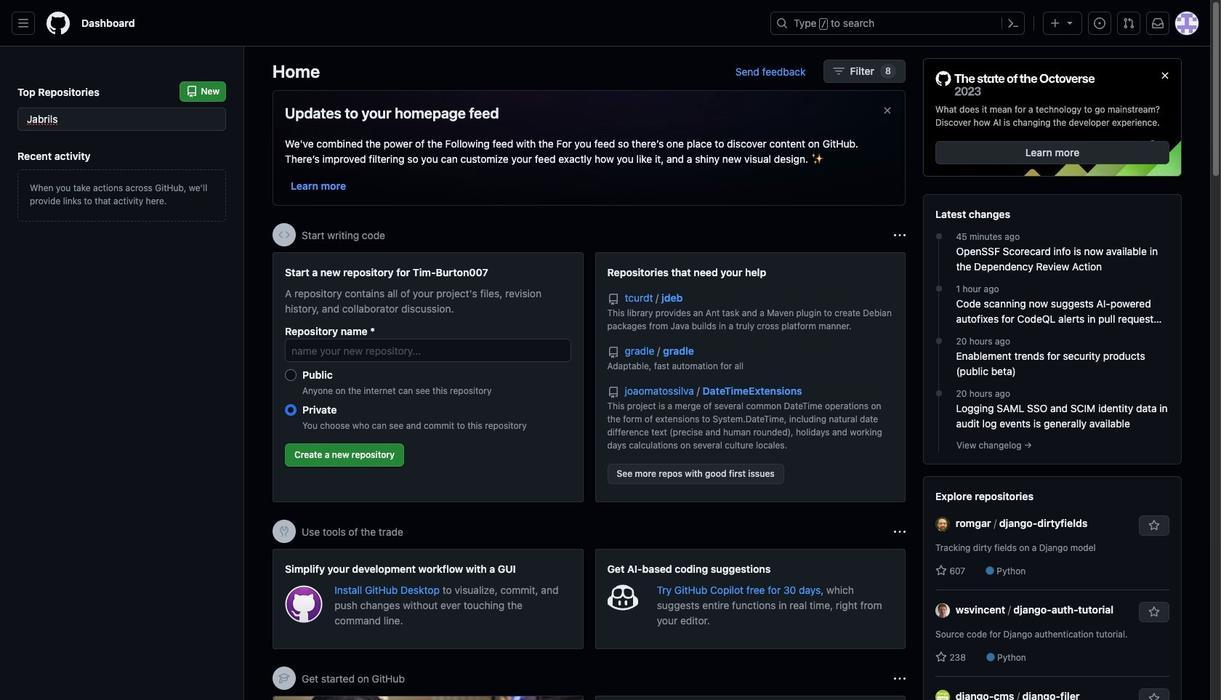 Task type: describe. For each thing, give the bounding box(es) containing it.
repositories that need your help element
[[595, 252, 906, 502]]

2 dot fill image from the top
[[933, 388, 945, 399]]

star this repository image for @romgar profile icon
[[1149, 520, 1160, 532]]

2 repo image from the top
[[608, 387, 619, 398]]

plus image
[[1050, 17, 1062, 29]]

filter image
[[833, 65, 845, 77]]

explore element
[[923, 58, 1182, 700]]

try the github flow element
[[595, 696, 906, 700]]

star this repository image for @wsvincent profile image
[[1149, 607, 1160, 618]]

2 dot fill image from the top
[[933, 335, 945, 347]]

why am i seeing this? image for repositories that need your help element
[[894, 229, 906, 241]]

homepage image
[[47, 12, 70, 35]]

start a new repository element
[[273, 252, 584, 502]]

issue opened image
[[1094, 17, 1106, 29]]

star image for @romgar profile icon
[[936, 565, 947, 577]]

name your new repository... text field
[[285, 339, 571, 362]]

1 dot fill image from the top
[[933, 231, 945, 242]]

star image for @wsvincent profile image
[[936, 652, 947, 663]]

repo image
[[608, 294, 619, 305]]

triangle down image
[[1065, 17, 1076, 28]]



Task type: locate. For each thing, give the bounding box(es) containing it.
2 star image from the top
[[936, 652, 947, 663]]

1 dot fill image from the top
[[933, 283, 945, 295]]

dot fill image
[[933, 231, 945, 242], [933, 388, 945, 399]]

star this repository image for @django-cms profile image
[[1149, 693, 1160, 700]]

2 vertical spatial why am i seeing this? image
[[894, 673, 906, 685]]

@wsvincent profile image
[[936, 604, 950, 618]]

mortar board image
[[278, 673, 290, 684]]

0 vertical spatial star image
[[936, 565, 947, 577]]

0 vertical spatial dot fill image
[[933, 231, 945, 242]]

code image
[[278, 229, 290, 241]]

3 star this repository image from the top
[[1149, 693, 1160, 700]]

2 star this repository image from the top
[[1149, 607, 1160, 618]]

0 vertical spatial star this repository image
[[1149, 520, 1160, 532]]

why am i seeing this? image for try the github flow element
[[894, 673, 906, 685]]

notifications image
[[1152, 17, 1164, 29]]

explore repositories navigation
[[923, 476, 1182, 700]]

git pull request image
[[1123, 17, 1135, 29]]

3 why am i seeing this? image from the top
[[894, 673, 906, 685]]

0 vertical spatial repo image
[[608, 347, 619, 358]]

star image
[[936, 565, 947, 577], [936, 652, 947, 663]]

@romgar profile image
[[936, 517, 950, 532]]

repo image
[[608, 347, 619, 358], [608, 387, 619, 398]]

get ai-based coding suggestions element
[[595, 549, 906, 649]]

what is github? element
[[273, 696, 584, 700]]

star this repository image
[[1149, 520, 1160, 532], [1149, 607, 1160, 618], [1149, 693, 1160, 700]]

command palette image
[[1008, 17, 1019, 29]]

1 vertical spatial dot fill image
[[933, 388, 945, 399]]

1 vertical spatial why am i seeing this? image
[[894, 526, 906, 538]]

None radio
[[285, 369, 297, 381], [285, 404, 297, 416], [285, 369, 297, 381], [285, 404, 297, 416]]

1 vertical spatial star this repository image
[[1149, 607, 1160, 618]]

simplify your development workflow with a gui element
[[273, 549, 584, 649]]

2 why am i seeing this? image from the top
[[894, 526, 906, 538]]

1 vertical spatial repo image
[[608, 387, 619, 398]]

1 repo image from the top
[[608, 347, 619, 358]]

Find a repository… text field
[[17, 108, 226, 131]]

1 vertical spatial dot fill image
[[933, 335, 945, 347]]

why am i seeing this? image
[[894, 229, 906, 241], [894, 526, 906, 538], [894, 673, 906, 685]]

0 vertical spatial dot fill image
[[933, 283, 945, 295]]

1 star this repository image from the top
[[1149, 520, 1160, 532]]

github logo image
[[936, 71, 1096, 98]]

why am i seeing this? image for get ai-based coding suggestions element
[[894, 526, 906, 538]]

Top Repositories search field
[[17, 108, 226, 131]]

0 vertical spatial why am i seeing this? image
[[894, 229, 906, 241]]

what is github? image
[[273, 697, 583, 700]]

star image up @django-cms profile image
[[936, 652, 947, 663]]

star image up @wsvincent profile image
[[936, 565, 947, 577]]

github desktop image
[[285, 585, 323, 623]]

1 star image from the top
[[936, 565, 947, 577]]

@django-cms profile image
[[936, 690, 950, 700]]

2 vertical spatial star this repository image
[[1149, 693, 1160, 700]]

close image
[[1160, 70, 1171, 81]]

tools image
[[278, 526, 290, 537]]

x image
[[882, 105, 894, 116]]

1 why am i seeing this? image from the top
[[894, 229, 906, 241]]

dot fill image
[[933, 283, 945, 295], [933, 335, 945, 347]]

1 vertical spatial star image
[[936, 652, 947, 663]]



Task type: vqa. For each thing, say whether or not it's contained in the screenshot.
the top @johnsmith43233 icon
no



